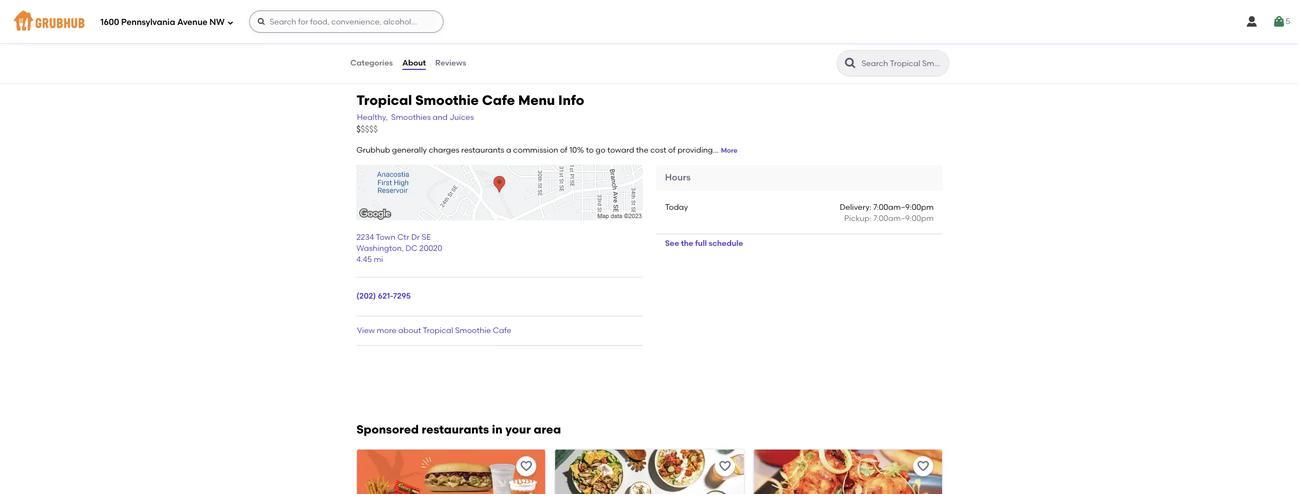 Task type: describe. For each thing, give the bounding box(es) containing it.
more
[[377, 326, 397, 335]]

today
[[665, 203, 688, 212]]

view more about tropical smoothie cafe
[[357, 326, 512, 335]]

about button
[[402, 43, 427, 83]]

save this restaurant image for district bites logo
[[917, 460, 930, 473]]

cost
[[651, 146, 667, 155]]

621-
[[378, 292, 393, 301]]

20020
[[420, 244, 443, 253]]

the inside button
[[681, 239, 694, 249]]

reviews
[[436, 58, 466, 68]]

tropical smoothie cafe  menu info
[[357, 92, 585, 108]]

in
[[492, 423, 503, 437]]

bottled beverages
[[350, 25, 395, 47]]

,
[[402, 244, 404, 253]]

4.45
[[357, 255, 372, 265]]

2234 town ctr dr se washington , dc 20020 4.45 mi
[[357, 233, 443, 265]]

dr
[[411, 233, 420, 242]]

7:00am–9:00pm for pickup: 7:00am–9:00pm
[[874, 214, 934, 223]]

delivery: 7:00am–9:00pm
[[840, 203, 934, 212]]

and
[[433, 113, 448, 122]]

toward
[[608, 146, 635, 155]]

save this restaurant button for roti mediterranean bowls, salads & pitas logo
[[715, 457, 735, 477]]

2 of from the left
[[669, 146, 676, 155]]

healthy, button
[[357, 112, 389, 124]]

delivery:
[[840, 203, 872, 212]]

7:00am–9:00pm for delivery: 7:00am–9:00pm
[[874, 203, 934, 212]]

mi
[[374, 255, 383, 265]]

info
[[559, 92, 585, 108]]

providing
[[678, 146, 713, 155]]

2234
[[357, 233, 374, 242]]

ctr
[[398, 233, 410, 242]]

categories
[[351, 58, 393, 68]]

to
[[586, 146, 594, 155]]

nw
[[210, 17, 225, 27]]

reviews button
[[435, 43, 467, 83]]

sponsored restaurants in your area
[[357, 423, 561, 437]]

0 vertical spatial smoothie
[[416, 92, 479, 108]]

save this restaurant button for district bites logo
[[914, 457, 934, 477]]

save this restaurant image for wawa logo
[[520, 460, 533, 473]]

healthy,
[[357, 113, 388, 122]]

washington
[[357, 244, 402, 253]]

go
[[596, 146, 606, 155]]

dc
[[406, 244, 418, 253]]

grubhub
[[357, 146, 390, 155]]

svg image
[[227, 19, 234, 26]]

save this restaurant button for wawa logo
[[517, 457, 537, 477]]

(202) 621-7295 button
[[357, 291, 411, 303]]

(202)
[[357, 292, 376, 301]]

sponsored
[[357, 423, 419, 437]]

1600 pennsylvania avenue nw
[[101, 17, 225, 27]]

town
[[376, 233, 396, 242]]

schedule
[[709, 239, 744, 249]]

bottled beverages tab
[[350, 24, 428, 48]]

1 of from the left
[[560, 146, 568, 155]]

bottled
[[350, 25, 385, 35]]

0 vertical spatial cafe
[[482, 92, 515, 108]]

more button
[[721, 146, 738, 156]]

see the full schedule button
[[657, 234, 752, 254]]

smoothies and juices button
[[391, 112, 475, 124]]



Task type: vqa. For each thing, say whether or not it's contained in the screenshot.
the topmost Grubhub plus flag logo
no



Task type: locate. For each thing, give the bounding box(es) containing it.
5 button
[[1273, 12, 1291, 32]]

of left 10%
[[560, 146, 568, 155]]

1 horizontal spatial save this restaurant image
[[917, 460, 930, 473]]

$
[[357, 125, 361, 135]]

the
[[636, 146, 649, 155], [681, 239, 694, 249]]

save this restaurant image
[[520, 460, 533, 473], [917, 460, 930, 473]]

0 vertical spatial tropical
[[357, 92, 412, 108]]

1 vertical spatial smoothie
[[455, 326, 491, 335]]

area
[[534, 423, 561, 437]]

pickup: 7:00am–9:00pm
[[845, 214, 934, 223]]

the left full
[[681, 239, 694, 249]]

1600
[[101, 17, 119, 27]]

beverages
[[350, 37, 395, 47]]

save this restaurant image
[[719, 460, 732, 473]]

tropical
[[357, 92, 412, 108], [423, 326, 453, 335]]

0 horizontal spatial tropical
[[357, 92, 412, 108]]

wawa logo image
[[357, 450, 546, 494]]

1 vertical spatial cafe
[[493, 326, 512, 335]]

1 horizontal spatial the
[[681, 239, 694, 249]]

pickup:
[[845, 214, 872, 223]]

pennsylvania
[[121, 17, 175, 27]]

save this restaurant button
[[517, 457, 537, 477], [715, 457, 735, 477], [914, 457, 934, 477]]

hours
[[665, 172, 691, 183]]

3 save this restaurant button from the left
[[914, 457, 934, 477]]

1 7:00am–9:00pm from the top
[[874, 203, 934, 212]]

tropical up healthy, on the top of the page
[[357, 92, 412, 108]]

cafe
[[482, 92, 515, 108], [493, 326, 512, 335]]

0 vertical spatial the
[[636, 146, 649, 155]]

10%
[[570, 146, 584, 155]]

0 vertical spatial 7:00am–9:00pm
[[874, 203, 934, 212]]

7:00am–9:00pm up pickup: 7:00am–9:00pm
[[874, 203, 934, 212]]

healthy, smoothies and juices
[[357, 113, 474, 122]]

$$$$$
[[357, 125, 378, 135]]

1 save this restaurant button from the left
[[517, 457, 537, 477]]

the left cost
[[636, 146, 649, 155]]

1 vertical spatial 7:00am–9:00pm
[[874, 214, 934, 223]]

(202) 621-7295
[[357, 292, 411, 301]]

1 horizontal spatial save this restaurant button
[[715, 457, 735, 477]]

view
[[357, 326, 375, 335]]

district bites logo image
[[754, 450, 943, 494]]

tropical right about
[[423, 326, 453, 335]]

about
[[403, 58, 426, 68]]

search icon image
[[844, 57, 858, 70]]

0 horizontal spatial of
[[560, 146, 568, 155]]

2 7:00am–9:00pm from the top
[[874, 214, 934, 223]]

sweets
[[350, 3, 381, 12]]

grubhub generally charges restaurants a commission of 10% to go toward the cost of providing ... more
[[357, 146, 738, 155]]

smoothie
[[416, 92, 479, 108], [455, 326, 491, 335]]

avenue
[[177, 17, 208, 27]]

of right cost
[[669, 146, 676, 155]]

1 horizontal spatial of
[[669, 146, 676, 155]]

main navigation navigation
[[0, 0, 1300, 43]]

1 vertical spatial the
[[681, 239, 694, 249]]

restaurants left in
[[422, 423, 489, 437]]

0 horizontal spatial save this restaurant image
[[520, 460, 533, 473]]

menu
[[519, 92, 555, 108]]

about
[[399, 326, 421, 335]]

2 save this restaurant button from the left
[[715, 457, 735, 477]]

1 save this restaurant image from the left
[[520, 460, 533, 473]]

smoothies
[[391, 113, 431, 122]]

more
[[721, 147, 738, 154]]

1 horizontal spatial svg image
[[1246, 15, 1259, 28]]

see
[[665, 239, 680, 249]]

Search Tropical Smoothie Cafe  search field
[[861, 58, 946, 69]]

your
[[506, 423, 531, 437]]

a
[[506, 146, 512, 155]]

2 save this restaurant image from the left
[[917, 460, 930, 473]]

7:00am–9:00pm down delivery: 7:00am–9:00pm at the top right of the page
[[874, 214, 934, 223]]

juices
[[450, 113, 474, 122]]

0 horizontal spatial svg image
[[257, 17, 266, 26]]

2 horizontal spatial save this restaurant button
[[914, 457, 934, 477]]

svg image
[[1246, 15, 1259, 28], [1273, 15, 1286, 28], [257, 17, 266, 26]]

charges
[[429, 146, 460, 155]]

sweets tab
[[350, 2, 428, 13]]

restaurants
[[462, 146, 505, 155], [422, 423, 489, 437]]

of
[[560, 146, 568, 155], [669, 146, 676, 155]]

5
[[1286, 17, 1291, 26]]

0 horizontal spatial the
[[636, 146, 649, 155]]

roti mediterranean bowls, salads & pitas logo image
[[556, 450, 744, 494]]

0 horizontal spatial save this restaurant button
[[517, 457, 537, 477]]

Search for food, convenience, alcohol... search field
[[249, 11, 444, 33]]

7295
[[393, 292, 411, 301]]

7:00am–9:00pm
[[874, 203, 934, 212], [874, 214, 934, 223]]

svg image inside 5 button
[[1273, 15, 1286, 28]]

se
[[422, 233, 431, 242]]

commission
[[513, 146, 559, 155]]

1 horizontal spatial tropical
[[423, 326, 453, 335]]

see the full schedule
[[665, 239, 744, 249]]

restaurants left a
[[462, 146, 505, 155]]

...
[[713, 146, 719, 155]]

full
[[696, 239, 707, 249]]

1 vertical spatial restaurants
[[422, 423, 489, 437]]

2 horizontal spatial svg image
[[1273, 15, 1286, 28]]

categories button
[[350, 43, 394, 83]]

0 vertical spatial restaurants
[[462, 146, 505, 155]]

1 vertical spatial tropical
[[423, 326, 453, 335]]

generally
[[392, 146, 427, 155]]



